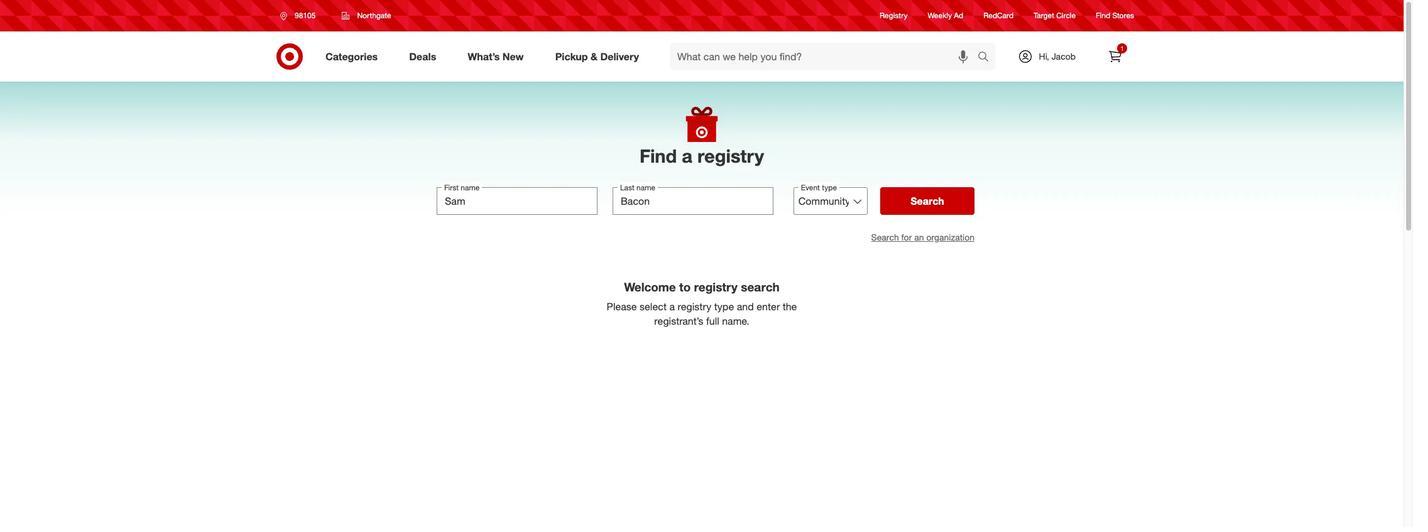 Task type: describe. For each thing, give the bounding box(es) containing it.
search inside the welcome to registry search please select a registry type and enter the registrant's full name.
[[741, 280, 780, 294]]

search for search
[[911, 195, 944, 208]]

what's
[[468, 50, 500, 63]]

find a registry
[[640, 145, 764, 167]]

categories link
[[315, 43, 394, 70]]

name.
[[722, 315, 750, 327]]

hi, jacob
[[1039, 51, 1076, 62]]

welcome to registry search please select a registry type and enter the registrant's full name.
[[607, 280, 797, 327]]

1
[[1121, 45, 1124, 52]]

northgate button
[[334, 4, 399, 27]]

what's new link
[[457, 43, 540, 70]]

to
[[679, 280, 691, 294]]

the
[[783, 300, 797, 313]]

weekly ad
[[928, 11, 964, 20]]

target circle link
[[1034, 10, 1076, 21]]

and
[[737, 300, 754, 313]]

1 link
[[1102, 43, 1129, 70]]

pickup & delivery link
[[545, 43, 655, 70]]

for
[[902, 232, 912, 243]]

please
[[607, 300, 637, 313]]

weekly ad link
[[928, 10, 964, 21]]

categories
[[326, 50, 378, 63]]

welcome
[[624, 280, 676, 294]]

find for find a registry
[[640, 145, 677, 167]]

redcard
[[984, 11, 1014, 20]]

stores
[[1113, 11, 1134, 20]]

delivery
[[600, 50, 639, 63]]

circle
[[1057, 11, 1076, 20]]

registry link
[[880, 10, 908, 21]]

&
[[591, 50, 598, 63]]

an
[[915, 232, 924, 243]]

new
[[503, 50, 524, 63]]

weekly
[[928, 11, 952, 20]]

northgate
[[357, 11, 391, 20]]

find stores link
[[1096, 10, 1134, 21]]

organization
[[927, 232, 975, 243]]

search for an organization link
[[871, 232, 975, 243]]



Task type: vqa. For each thing, say whether or not it's contained in the screenshot.
Registry
yes



Task type: locate. For each thing, give the bounding box(es) containing it.
search for search for an organization
[[871, 232, 899, 243]]

search button
[[972, 43, 1002, 73]]

0 horizontal spatial find
[[640, 145, 677, 167]]

target
[[1034, 11, 1054, 20]]

1 horizontal spatial find
[[1096, 11, 1111, 20]]

find
[[1096, 11, 1111, 20], [640, 145, 677, 167]]

0 vertical spatial find
[[1096, 11, 1111, 20]]

98105
[[295, 11, 316, 20]]

registry for a
[[698, 145, 764, 167]]

What can we help you find? suggestions appear below search field
[[670, 43, 981, 70]]

2 vertical spatial registry
[[678, 300, 712, 313]]

hi,
[[1039, 51, 1049, 62]]

registrant's
[[654, 315, 704, 327]]

search
[[911, 195, 944, 208], [871, 232, 899, 243]]

find stores
[[1096, 11, 1134, 20]]

1 vertical spatial search
[[871, 232, 899, 243]]

1 vertical spatial a
[[670, 300, 675, 313]]

0 horizontal spatial search
[[741, 280, 780, 294]]

registry
[[698, 145, 764, 167], [694, 280, 738, 294], [678, 300, 712, 313]]

deals link
[[399, 43, 452, 70]]

98105 button
[[272, 4, 329, 27]]

enter
[[757, 300, 780, 313]]

0 horizontal spatial search
[[871, 232, 899, 243]]

search down the 'redcard' link
[[972, 51, 1002, 64]]

search left for
[[871, 232, 899, 243]]

0 vertical spatial search
[[911, 195, 944, 208]]

1 horizontal spatial a
[[682, 145, 693, 167]]

search for an organization
[[871, 232, 975, 243]]

1 horizontal spatial search
[[972, 51, 1002, 64]]

ad
[[954, 11, 964, 20]]

None text field
[[437, 187, 598, 215], [613, 187, 774, 215], [437, 187, 598, 215], [613, 187, 774, 215]]

pickup & delivery
[[555, 50, 639, 63]]

redcard link
[[984, 10, 1014, 21]]

1 vertical spatial registry
[[694, 280, 738, 294]]

select
[[640, 300, 667, 313]]

deals
[[409, 50, 436, 63]]

0 vertical spatial search
[[972, 51, 1002, 64]]

1 horizontal spatial search
[[911, 195, 944, 208]]

registry for to
[[694, 280, 738, 294]]

0 horizontal spatial a
[[670, 300, 675, 313]]

type
[[714, 300, 734, 313]]

1 vertical spatial search
[[741, 280, 780, 294]]

jacob
[[1052, 51, 1076, 62]]

pickup
[[555, 50, 588, 63]]

search up enter
[[741, 280, 780, 294]]

0 vertical spatial registry
[[698, 145, 764, 167]]

search button
[[880, 187, 975, 215]]

what's new
[[468, 50, 524, 63]]

registry
[[880, 11, 908, 20]]

find for find stores
[[1096, 11, 1111, 20]]

0 vertical spatial a
[[682, 145, 693, 167]]

target circle
[[1034, 11, 1076, 20]]

a inside the welcome to registry search please select a registry type and enter the registrant's full name.
[[670, 300, 675, 313]]

search up search for an organization link
[[911, 195, 944, 208]]

full
[[706, 315, 719, 327]]

a
[[682, 145, 693, 167], [670, 300, 675, 313]]

search inside button
[[911, 195, 944, 208]]

search
[[972, 51, 1002, 64], [741, 280, 780, 294]]

1 vertical spatial find
[[640, 145, 677, 167]]



